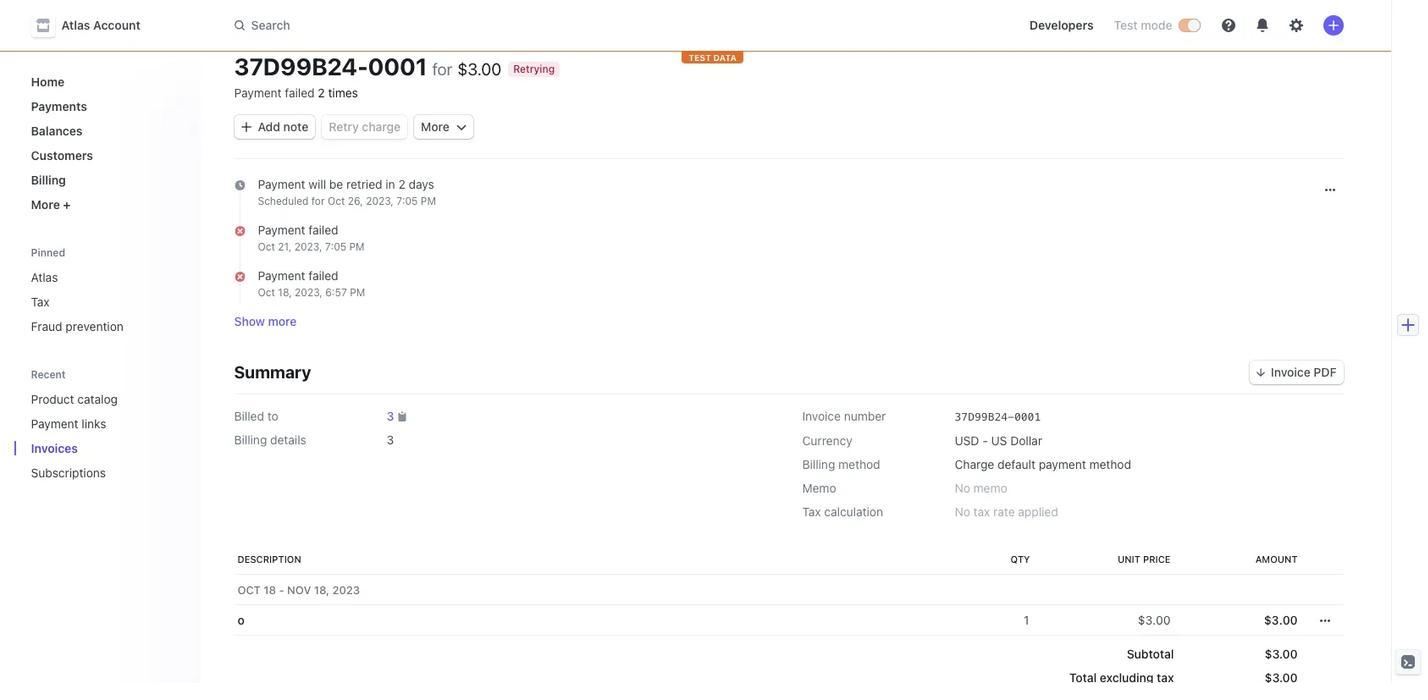 Task type: locate. For each thing, give the bounding box(es) containing it.
payment up 21,
[[258, 223, 305, 237]]

billing for billing method
[[803, 458, 836, 472]]

2023, left 6:57
[[295, 286, 323, 299]]

1 horizontal spatial atlas
[[61, 18, 90, 32]]

0 horizontal spatial 2
[[318, 86, 325, 100]]

links
[[82, 417, 106, 431]]

add
[[258, 119, 280, 134]]

1 vertical spatial 2
[[399, 177, 406, 191]]

1 vertical spatial 0001
[[1015, 411, 1041, 424]]

0 vertical spatial billing
[[31, 173, 66, 187]]

3
[[387, 410, 394, 424], [387, 433, 394, 448]]

0001 for 37d99b24-0001 for
[[368, 53, 427, 80]]

svg image inside more popup button
[[457, 122, 467, 132]]

21,
[[278, 241, 292, 253]]

0 horizontal spatial 18,
[[278, 286, 292, 299]]

add note button
[[234, 115, 315, 139]]

fraud prevention
[[31, 319, 124, 334]]

1 horizontal spatial 2
[[399, 177, 406, 191]]

atlas left account
[[61, 18, 90, 32]]

0 horizontal spatial invoices link
[[24, 435, 163, 463]]

1 vertical spatial pm
[[349, 241, 365, 253]]

7:05 inside payment failed oct 21, 2023, 7:05 pm
[[325, 241, 347, 253]]

svg image
[[457, 122, 467, 132], [1325, 185, 1336, 195], [1320, 617, 1331, 627]]

1 horizontal spatial 0001
[[1015, 411, 1041, 424]]

0001 up charge
[[368, 53, 427, 80]]

for down will
[[312, 195, 325, 208]]

0 vertical spatial for
[[433, 59, 453, 79]]

0 horizontal spatial more
[[31, 197, 60, 212]]

1 vertical spatial for
[[312, 195, 325, 208]]

7:05 inside payment will be retried in 2 days scheduled for oct 26, 2023, 7:05 pm
[[397, 195, 418, 208]]

failed for 21,
[[309, 223, 339, 237]]

1 no from the top
[[955, 482, 971, 496]]

us
[[992, 434, 1008, 448]]

show
[[234, 314, 265, 329]]

1 horizontal spatial 7:05
[[397, 195, 418, 208]]

usd
[[955, 434, 980, 448]]

memo
[[974, 482, 1008, 496]]

failed up note
[[285, 86, 315, 100]]

note
[[283, 119, 309, 134]]

0 horizontal spatial 7:05
[[325, 241, 347, 253]]

0 vertical spatial 7:05
[[397, 195, 418, 208]]

0 horizontal spatial -
[[279, 584, 284, 598]]

billing for billing
[[31, 173, 66, 187]]

0001 up dollar
[[1015, 411, 1041, 424]]

1 method from the left
[[839, 458, 881, 472]]

0 horizontal spatial for
[[312, 195, 325, 208]]

1 vertical spatial 7:05
[[325, 241, 347, 253]]

2023, inside payment will be retried in 2 days scheduled for oct 26, 2023, 7:05 pm
[[366, 195, 394, 208]]

2 vertical spatial pm
[[350, 286, 365, 299]]

26,
[[348, 195, 363, 208]]

- right 18
[[279, 584, 284, 598]]

37d99b24- up usd - us dollar at the right of page
[[955, 411, 1015, 424]]

2023
[[333, 584, 360, 598]]

billing down billed
[[234, 433, 267, 448]]

0 horizontal spatial atlas
[[31, 270, 58, 285]]

charge
[[955, 458, 995, 472]]

0 horizontal spatial method
[[839, 458, 881, 472]]

0 horizontal spatial 37d99b24-
[[234, 53, 368, 80]]

retry charge button
[[322, 115, 408, 139]]

0 vertical spatial 37d99b24-
[[234, 53, 368, 80]]

calculation
[[825, 505, 884, 520]]

pm down days
[[421, 195, 436, 208]]

payment inside payment failed oct 18, 2023, 6:57 pm
[[258, 269, 305, 283]]

0 vertical spatial more
[[421, 119, 450, 134]]

billing inside "link"
[[31, 173, 66, 187]]

method right payment
[[1090, 458, 1132, 472]]

1 horizontal spatial more
[[421, 119, 450, 134]]

failed
[[285, 86, 315, 100], [309, 223, 339, 237], [309, 269, 339, 283]]

1 vertical spatial no
[[955, 505, 971, 520]]

payment inside recent element
[[31, 417, 78, 431]]

payment links link
[[24, 410, 163, 438]]

pdf
[[1314, 365, 1337, 380]]

invoices
[[234, 30, 281, 45], [31, 441, 78, 456]]

0001
[[368, 53, 427, 80], [1015, 411, 1041, 424]]

2023, right 21,
[[295, 241, 322, 253]]

1 3 from the top
[[387, 410, 394, 424]]

more for more +
[[31, 197, 60, 212]]

$3.00
[[458, 59, 502, 79], [1138, 614, 1171, 628], [1265, 614, 1298, 628], [1265, 648, 1298, 662]]

1 vertical spatial failed
[[309, 223, 339, 237]]

1 vertical spatial billing
[[234, 433, 267, 448]]

more left +
[[31, 197, 60, 212]]

payment inside payment failed oct 21, 2023, 7:05 pm
[[258, 223, 305, 237]]

7:05
[[397, 195, 418, 208], [325, 241, 347, 253]]

1 horizontal spatial invoices
[[234, 30, 281, 45]]

Search text field
[[224, 10, 702, 41]]

2 horizontal spatial billing
[[803, 458, 836, 472]]

no for no memo
[[955, 482, 971, 496]]

no down 'charge'
[[955, 482, 971, 496]]

1 vertical spatial 2023,
[[295, 241, 322, 253]]

payment inside payment will be retried in 2 days scheduled for oct 26, 2023, 7:05 pm
[[258, 177, 305, 191]]

1 horizontal spatial billing
[[234, 433, 267, 448]]

oct
[[328, 195, 345, 208], [258, 241, 275, 253], [258, 286, 275, 299], [238, 584, 261, 598]]

payment down product in the bottom of the page
[[31, 417, 78, 431]]

invoice for invoice pdf
[[1272, 365, 1311, 380]]

no left tax at the right of the page
[[955, 505, 971, 520]]

1 vertical spatial invoices
[[31, 441, 78, 456]]

2
[[318, 86, 325, 100], [399, 177, 406, 191]]

7:05 up payment failed oct 18, 2023, 6:57 pm
[[325, 241, 347, 253]]

1 vertical spatial more
[[31, 197, 60, 212]]

37d99b24- for 37d99b24-0001
[[955, 411, 1015, 424]]

qty
[[1011, 554, 1031, 565]]

invoice left pdf
[[1272, 365, 1311, 380]]

dollar
[[1011, 434, 1043, 448]]

test
[[689, 53, 711, 63]]

oct up the show more
[[258, 286, 275, 299]]

customers
[[31, 148, 93, 163]]

more for more
[[421, 119, 450, 134]]

0 horizontal spatial 0001
[[368, 53, 427, 80]]

retry charge
[[329, 119, 401, 134]]

atlas inside 'pinned' 'element'
[[31, 270, 58, 285]]

failed inside payment failed oct 21, 2023, 7:05 pm
[[309, 223, 339, 237]]

payment for payment links
[[31, 417, 78, 431]]

invoices up subscriptions
[[31, 441, 78, 456]]

more button
[[414, 115, 474, 139]]

1 vertical spatial 3
[[387, 433, 394, 448]]

0 vertical spatial 3
[[387, 410, 394, 424]]

currency
[[803, 434, 853, 448]]

payment up scheduled
[[258, 177, 305, 191]]

for down search text field
[[433, 59, 453, 79]]

0 vertical spatial failed
[[285, 86, 315, 100]]

oct inside payment failed oct 21, 2023, 7:05 pm
[[258, 241, 275, 253]]

pm inside payment failed oct 21, 2023, 7:05 pm
[[349, 241, 365, 253]]

- left us
[[983, 434, 988, 448]]

0 vertical spatial invoice
[[1272, 365, 1311, 380]]

1 vertical spatial atlas
[[31, 270, 58, 285]]

invoice up 'currency'
[[803, 410, 841, 424]]

18,
[[278, 286, 292, 299], [314, 584, 330, 598]]

pm inside payment failed oct 18, 2023, 6:57 pm
[[350, 286, 365, 299]]

1 horizontal spatial invoice
[[1272, 365, 1311, 380]]

notifications image
[[1256, 19, 1270, 32]]

payments link
[[24, 92, 187, 120]]

2 3 from the top
[[387, 433, 394, 448]]

search
[[251, 18, 290, 32]]

retrying
[[514, 63, 555, 75]]

memo
[[803, 482, 837, 496]]

payment failed oct 21, 2023, 7:05 pm
[[258, 223, 365, 253]]

2 left 'times'
[[318, 86, 325, 100]]

oct down be
[[328, 195, 345, 208]]

0 horizontal spatial invoice
[[803, 410, 841, 424]]

1 vertical spatial svg image
[[1325, 185, 1336, 195]]

2023, for payment failed oct 21, 2023, 7:05 pm
[[295, 241, 322, 253]]

0 vertical spatial 2023,
[[366, 195, 394, 208]]

0 horizontal spatial billing
[[31, 173, 66, 187]]

pm right 6:57
[[350, 286, 365, 299]]

no for no tax rate applied
[[955, 505, 971, 520]]

18, up more
[[278, 286, 292, 299]]

settings image
[[1290, 19, 1303, 32]]

rate
[[994, 505, 1015, 520]]

0 vertical spatial invoices link
[[234, 30, 281, 45]]

0 horizontal spatial tax
[[31, 295, 50, 309]]

fraud prevention link
[[24, 313, 187, 341]]

oct inside payment will be retried in 2 days scheduled for oct 26, 2023, 7:05 pm
[[328, 195, 345, 208]]

payment down 21,
[[258, 269, 305, 283]]

more
[[268, 314, 297, 329]]

atlas link
[[24, 263, 187, 291]]

in_1o2dt3kosr4qlyxvp6ut5nmg button
[[1162, 30, 1341, 47]]

2 right in
[[399, 177, 406, 191]]

atlas for atlas account
[[61, 18, 90, 32]]

pm down 26,
[[349, 241, 365, 253]]

number
[[844, 410, 886, 424]]

pm
[[421, 195, 436, 208], [349, 241, 365, 253], [350, 286, 365, 299]]

0 vertical spatial tax
[[31, 295, 50, 309]]

0 vertical spatial -
[[983, 434, 988, 448]]

svg image
[[241, 122, 251, 132]]

0 horizontal spatial invoices
[[31, 441, 78, 456]]

add note
[[258, 119, 309, 134]]

2 vertical spatial failed
[[309, 269, 339, 283]]

product catalog link
[[24, 385, 163, 413]]

billed to
[[234, 410, 278, 424]]

more inside popup button
[[421, 119, 450, 134]]

pinned
[[31, 247, 65, 259]]

invoices link
[[234, 30, 281, 45], [24, 435, 163, 463]]

details
[[270, 433, 307, 448]]

0 vertical spatial atlas
[[61, 18, 90, 32]]

2 inside payment will be retried in 2 days scheduled for oct 26, 2023, 7:05 pm
[[399, 177, 406, 191]]

recent
[[31, 369, 66, 381]]

more inside 'core navigation links' element
[[31, 197, 60, 212]]

37d99b24- up payment failed 2 times
[[234, 53, 368, 80]]

mode
[[1141, 18, 1173, 32]]

unit price
[[1118, 554, 1171, 565]]

1 horizontal spatial 18,
[[314, 584, 330, 598]]

failed for times
[[285, 86, 315, 100]]

0 vertical spatial no
[[955, 482, 971, 496]]

1 vertical spatial invoice
[[803, 410, 841, 424]]

billing for billing details
[[234, 433, 267, 448]]

1 horizontal spatial 37d99b24-
[[955, 411, 1015, 424]]

applied
[[1019, 505, 1059, 520]]

tax
[[974, 505, 991, 520]]

2 no from the top
[[955, 505, 971, 520]]

invoices up payment failed 2 times
[[234, 30, 281, 45]]

in_1o2dt3kosr4qlyxvp6ut5nmg
[[1162, 33, 1327, 45]]

to
[[267, 410, 278, 424]]

product
[[31, 392, 74, 407]]

method down 'currency'
[[839, 458, 881, 472]]

2023, inside payment failed oct 21, 2023, 7:05 pm
[[295, 241, 322, 253]]

no
[[955, 482, 971, 496], [955, 505, 971, 520]]

1 vertical spatial 37d99b24-
[[955, 411, 1015, 424]]

billing method
[[803, 458, 881, 472]]

invoices link up payment failed 2 times
[[234, 30, 281, 45]]

failed up 6:57
[[309, 269, 339, 283]]

2023, inside payment failed oct 18, 2023, 6:57 pm
[[295, 286, 323, 299]]

1 horizontal spatial tax
[[803, 505, 821, 520]]

billing up "memo"
[[803, 458, 836, 472]]

tax calculation
[[803, 505, 884, 520]]

failed inside payment failed oct 18, 2023, 6:57 pm
[[309, 269, 339, 283]]

2023, down in
[[366, 195, 394, 208]]

charge default payment method
[[955, 458, 1132, 472]]

tax up fraud
[[31, 295, 50, 309]]

1 horizontal spatial method
[[1090, 458, 1132, 472]]

0 vertical spatial svg image
[[457, 122, 467, 132]]

1 horizontal spatial invoices link
[[234, 30, 281, 45]]

6:57
[[325, 286, 347, 299]]

oct left 21,
[[258, 241, 275, 253]]

1 vertical spatial tax
[[803, 505, 821, 520]]

failed for 18,
[[309, 269, 339, 283]]

0 vertical spatial pm
[[421, 195, 436, 208]]

2 vertical spatial billing
[[803, 458, 836, 472]]

billing up more +
[[31, 173, 66, 187]]

18, right nov
[[314, 584, 330, 598]]

atlas inside button
[[61, 18, 90, 32]]

invoice inside button
[[1272, 365, 1311, 380]]

billed
[[234, 410, 264, 424]]

1 vertical spatial 18,
[[314, 584, 330, 598]]

payment failed 2 times
[[234, 86, 358, 100]]

more right charge
[[421, 119, 450, 134]]

tax inside tax link
[[31, 295, 50, 309]]

atlas down pinned at the top left of the page
[[31, 270, 58, 285]]

home
[[31, 75, 65, 89]]

0 vertical spatial invoices
[[234, 30, 281, 45]]

tax down "memo"
[[803, 505, 821, 520]]

7:05 down days
[[397, 195, 418, 208]]

invoices link down 'links'
[[24, 435, 163, 463]]

invoice pdf
[[1272, 365, 1337, 380]]

1 horizontal spatial for
[[433, 59, 453, 79]]

failed down payment will be retried in 2 days scheduled for oct 26, 2023, 7:05 pm
[[309, 223, 339, 237]]

payment up add
[[234, 86, 282, 100]]

2023,
[[366, 195, 394, 208], [295, 241, 322, 253], [295, 286, 323, 299]]

for
[[433, 59, 453, 79], [312, 195, 325, 208]]

2 vertical spatial 2023,
[[295, 286, 323, 299]]

for inside payment will be retried in 2 days scheduled for oct 26, 2023, 7:05 pm
[[312, 195, 325, 208]]

0 vertical spatial 0001
[[368, 53, 427, 80]]

0 vertical spatial 18,
[[278, 286, 292, 299]]



Task type: describe. For each thing, give the bounding box(es) containing it.
recent navigation links element
[[14, 368, 200, 487]]

fraud
[[31, 319, 62, 334]]

2 method from the left
[[1090, 458, 1132, 472]]

billing link
[[24, 166, 187, 194]]

1 vertical spatial -
[[279, 584, 284, 598]]

payment failed oct 18, 2023, 6:57 pm
[[258, 269, 365, 299]]

pm inside payment will be retried in 2 days scheduled for oct 26, 2023, 7:05 pm
[[421, 195, 436, 208]]

product catalog
[[31, 392, 118, 407]]

oct 18 - nov 18, 2023
[[238, 584, 360, 598]]

2023, for payment failed oct 18, 2023, 6:57 pm
[[295, 286, 323, 299]]

price
[[1144, 554, 1171, 565]]

amount
[[1256, 554, 1298, 565]]

charge
[[362, 119, 401, 134]]

in
[[386, 177, 395, 191]]

Search search field
[[224, 10, 702, 41]]

test
[[1114, 18, 1138, 32]]

balances
[[31, 124, 83, 138]]

help image
[[1222, 19, 1236, 32]]

will
[[309, 177, 326, 191]]

times
[[328, 86, 358, 100]]

developers link
[[1023, 12, 1101, 39]]

pinned navigation links element
[[24, 246, 187, 341]]

days
[[409, 177, 434, 191]]

default
[[998, 458, 1036, 472]]

subscriptions
[[31, 466, 106, 480]]

data
[[714, 53, 737, 63]]

customers link
[[24, 141, 187, 169]]

retried
[[346, 177, 383, 191]]

prevention
[[66, 319, 124, 334]]

37d99b24- for 37d99b24-0001 for
[[234, 53, 368, 80]]

developers
[[1030, 18, 1094, 32]]

more +
[[31, 197, 71, 212]]

+
[[63, 197, 71, 212]]

for inside 37d99b24-0001 for
[[433, 59, 453, 79]]

scheduled
[[258, 195, 309, 208]]

tax for tax
[[31, 295, 50, 309]]

oct left 18
[[238, 584, 261, 598]]

payment for payment will be retried in 2 days scheduled for oct 26, 2023, 7:05 pm
[[258, 177, 305, 191]]

oct inside payment failed oct 18, 2023, 6:57 pm
[[258, 286, 275, 299]]

tax for tax calculation
[[803, 505, 821, 520]]

invoice for invoice number
[[803, 410, 841, 424]]

nov
[[287, 584, 311, 598]]

show more
[[234, 314, 297, 329]]

home link
[[24, 68, 187, 96]]

unit
[[1118, 554, 1141, 565]]

summary
[[234, 363, 311, 382]]

usd - us dollar
[[955, 434, 1043, 448]]

payments
[[31, 99, 87, 114]]

37d99b24-0001 for
[[234, 53, 453, 80]]

atlas account button
[[31, 14, 157, 37]]

atlas for atlas
[[31, 270, 58, 285]]

payment for payment failed 2 times
[[234, 86, 282, 100]]

payment for payment failed oct 21, 2023, 7:05 pm
[[258, 223, 305, 237]]

1 vertical spatial invoices link
[[24, 435, 163, 463]]

account
[[93, 18, 141, 32]]

invoice pdf button
[[1250, 361, 1344, 385]]

test data
[[689, 53, 737, 63]]

pinned element
[[24, 263, 187, 341]]

test mode
[[1114, 18, 1173, 32]]

pm for payment failed oct 21, 2023, 7:05 pm
[[349, 241, 365, 253]]

description
[[238, 554, 301, 565]]

payment for payment failed oct 18, 2023, 6:57 pm
[[258, 269, 305, 283]]

37d99b24-0001
[[955, 411, 1041, 424]]

tax link
[[24, 288, 187, 316]]

subscriptions link
[[24, 459, 163, 487]]

1
[[1023, 614, 1031, 628]]

core navigation links element
[[24, 68, 187, 219]]

3 link
[[387, 409, 394, 426]]

catalog
[[77, 392, 118, 407]]

atlas account
[[61, 18, 141, 32]]

0 vertical spatial 2
[[318, 86, 325, 100]]

1 horizontal spatial -
[[983, 434, 988, 448]]

2 vertical spatial svg image
[[1320, 617, 1331, 627]]

no memo
[[955, 482, 1008, 496]]

balances link
[[24, 117, 187, 145]]

pm for payment failed oct 18, 2023, 6:57 pm
[[350, 286, 365, 299]]

o
[[238, 614, 245, 628]]

payment will be retried in 2 days scheduled for oct 26, 2023, 7:05 pm
[[258, 177, 436, 208]]

show more button
[[234, 313, 297, 330]]

recent element
[[14, 385, 200, 487]]

0001 for 37d99b24-0001
[[1015, 411, 1041, 424]]

invoice number
[[803, 410, 886, 424]]

billing details
[[234, 433, 307, 448]]

invoices inside recent element
[[31, 441, 78, 456]]

subtotal
[[1127, 648, 1175, 662]]

be
[[329, 177, 343, 191]]

18, inside payment failed oct 18, 2023, 6:57 pm
[[278, 286, 292, 299]]

18
[[264, 584, 276, 598]]



Task type: vqa. For each thing, say whether or not it's contained in the screenshot.


